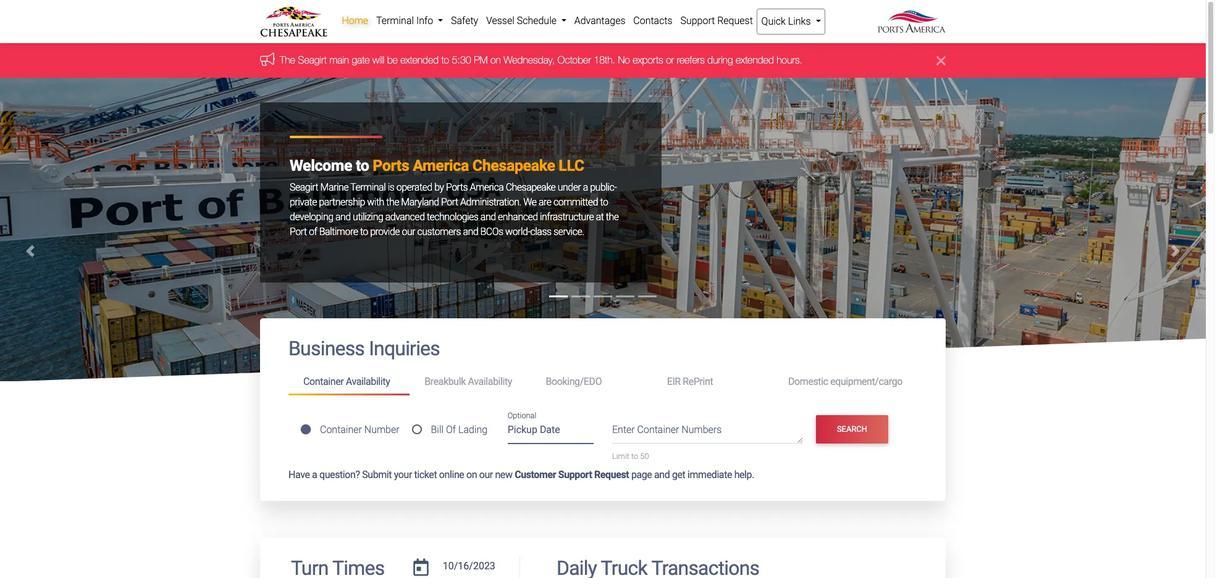 Task type: locate. For each thing, give the bounding box(es) containing it.
1 vertical spatial on
[[466, 469, 477, 481]]

1 vertical spatial the
[[606, 211, 619, 223]]

1 horizontal spatial port
[[441, 196, 458, 208]]

customer
[[515, 469, 556, 481]]

ports right by
[[446, 182, 468, 193]]

availability down 'business inquiries'
[[346, 376, 390, 388]]

the right "at"
[[606, 211, 619, 223]]

america up by
[[413, 157, 469, 175]]

public-
[[590, 182, 617, 193]]

availability for container availability
[[346, 376, 390, 388]]

optional
[[508, 412, 536, 421]]

1 vertical spatial america
[[470, 182, 504, 193]]

port up technologies at the top of page
[[441, 196, 458, 208]]

request left quick
[[717, 15, 753, 27]]

terminal up with
[[350, 182, 386, 193]]

seagirt right "the"
[[298, 55, 327, 66]]

0 horizontal spatial a
[[312, 469, 317, 481]]

your
[[394, 469, 412, 481]]

0 vertical spatial ports
[[373, 157, 409, 175]]

container
[[303, 376, 344, 388], [320, 424, 362, 436], [637, 425, 679, 436]]

container for container availability
[[303, 376, 344, 388]]

2 availability from the left
[[468, 376, 512, 388]]

our down advanced
[[402, 226, 415, 238]]

service.
[[554, 226, 584, 238]]

and down administration.
[[481, 211, 496, 223]]

seagirt up private
[[290, 182, 318, 193]]

container number
[[320, 424, 399, 436]]

is
[[388, 182, 394, 193]]

1 horizontal spatial our
[[479, 469, 493, 481]]

llc
[[559, 157, 584, 175]]

with
[[367, 196, 384, 208]]

breakbulk availability
[[425, 376, 512, 388]]

exports
[[633, 55, 663, 66]]

main
[[330, 55, 349, 66]]

1 extended from the left
[[401, 55, 439, 66]]

october
[[558, 55, 591, 66]]

0 vertical spatial a
[[583, 182, 588, 193]]

1 vertical spatial chesapeake
[[506, 182, 556, 193]]

technologies
[[427, 211, 478, 223]]

wednesday,
[[504, 55, 555, 66]]

0 horizontal spatial on
[[466, 469, 477, 481]]

reprint
[[683, 376, 713, 388]]

request down limit
[[594, 469, 629, 481]]

port left of
[[290, 226, 307, 238]]

class
[[530, 226, 551, 238]]

container for container number
[[320, 424, 362, 436]]

1 vertical spatial support
[[558, 469, 592, 481]]

support right customer
[[558, 469, 592, 481]]

0 vertical spatial the
[[386, 196, 399, 208]]

availability inside container availability "link"
[[346, 376, 390, 388]]

availability inside the breakbulk availability link
[[468, 376, 512, 388]]

2 extended from the left
[[736, 55, 774, 66]]

ports up is
[[373, 157, 409, 175]]

container down business
[[303, 376, 344, 388]]

none text field inside business inquiries main content
[[438, 557, 500, 579]]

a inside seagirt marine terminal is operated by ports america chesapeake under a public- private partnership with the maryland port administration.                         we are committed to developing and utilizing advanced technologies and enhanced infrastructure at the port of baltimore to provide                         our customers and bcos world-class service.
[[583, 182, 588, 193]]

1 horizontal spatial america
[[470, 182, 504, 193]]

support
[[680, 15, 715, 27], [558, 469, 592, 481]]

to left "50"
[[631, 452, 638, 462]]

port
[[441, 196, 458, 208], [290, 226, 307, 238]]

pm
[[474, 55, 488, 66]]

a right have on the left of the page
[[312, 469, 317, 481]]

1 horizontal spatial extended
[[736, 55, 774, 66]]

ticket
[[414, 469, 437, 481]]

developing
[[290, 211, 333, 223]]

terminal left info
[[376, 15, 414, 27]]

the down is
[[386, 196, 399, 208]]

availability
[[346, 376, 390, 388], [468, 376, 512, 388]]

1 horizontal spatial a
[[583, 182, 588, 193]]

availability for breakbulk availability
[[468, 376, 512, 388]]

1 vertical spatial seagirt
[[290, 182, 318, 193]]

1 availability from the left
[[346, 376, 390, 388]]

1 horizontal spatial ports
[[446, 182, 468, 193]]

a right under
[[583, 182, 588, 193]]

on
[[491, 55, 501, 66], [466, 469, 477, 481]]

1 vertical spatial our
[[479, 469, 493, 481]]

0 horizontal spatial america
[[413, 157, 469, 175]]

availability right breakbulk
[[468, 376, 512, 388]]

to left 5:30
[[441, 55, 449, 66]]

seagirt inside seagirt marine terminal is operated by ports america chesapeake under a public- private partnership with the maryland port administration.                         we are committed to developing and utilizing advanced technologies and enhanced infrastructure at the port of baltimore to provide                         our customers and bcos world-class service.
[[290, 182, 318, 193]]

1 vertical spatial request
[[594, 469, 629, 481]]

extended right the during
[[736, 55, 774, 66]]

on inside 'alert'
[[491, 55, 501, 66]]

terminal
[[376, 15, 414, 27], [350, 182, 386, 193]]

chesapeake
[[472, 157, 555, 175], [506, 182, 556, 193]]

on right "online"
[[466, 469, 477, 481]]

Optional text field
[[508, 420, 594, 445]]

0 horizontal spatial request
[[594, 469, 629, 481]]

during
[[708, 55, 733, 66]]

Enter Container Numbers text field
[[612, 423, 803, 444]]

0 vertical spatial seagirt
[[298, 55, 327, 66]]

1 horizontal spatial request
[[717, 15, 753, 27]]

seagirt
[[298, 55, 327, 66], [290, 182, 318, 193]]

at
[[596, 211, 604, 223]]

and left get
[[654, 469, 670, 481]]

0 vertical spatial america
[[413, 157, 469, 175]]

quick links
[[762, 15, 813, 27]]

container availability link
[[289, 371, 410, 396]]

extended right the be
[[401, 55, 439, 66]]

inquiries
[[369, 338, 440, 361]]

our inside seagirt marine terminal is operated by ports america chesapeake under a public- private partnership with the maryland port administration.                         we are committed to developing and utilizing advanced technologies and enhanced infrastructure at the port of baltimore to provide                         our customers and bcos world-class service.
[[402, 226, 415, 238]]

be
[[387, 55, 398, 66]]

container left number
[[320, 424, 362, 436]]

administration.
[[460, 196, 521, 208]]

support up reefers
[[680, 15, 715, 27]]

1 horizontal spatial availability
[[468, 376, 512, 388]]

safety
[[451, 15, 478, 27]]

0 vertical spatial our
[[402, 226, 415, 238]]

container inside "link"
[[303, 376, 344, 388]]

to down public-
[[600, 196, 608, 208]]

enter
[[612, 425, 635, 436]]

1 horizontal spatial support
[[680, 15, 715, 27]]

1 vertical spatial port
[[290, 226, 307, 238]]

on right pm
[[491, 55, 501, 66]]

None text field
[[438, 557, 500, 579]]

home
[[342, 15, 368, 27]]

terminal info
[[376, 15, 436, 27]]

advantages link
[[570, 9, 629, 33]]

to up with
[[356, 157, 369, 175]]

1 vertical spatial terminal
[[350, 182, 386, 193]]

0 vertical spatial request
[[717, 15, 753, 27]]

0 vertical spatial on
[[491, 55, 501, 66]]

0 vertical spatial port
[[441, 196, 458, 208]]

1 vertical spatial a
[[312, 469, 317, 481]]

0 vertical spatial terminal
[[376, 15, 414, 27]]

vessel schedule
[[486, 15, 559, 27]]

0 horizontal spatial our
[[402, 226, 415, 238]]

0 horizontal spatial availability
[[346, 376, 390, 388]]

0 horizontal spatial support
[[558, 469, 592, 481]]

extended
[[401, 55, 439, 66], [736, 55, 774, 66]]

our left new
[[479, 469, 493, 481]]

maryland
[[401, 196, 439, 208]]

america inside seagirt marine terminal is operated by ports america chesapeake under a public- private partnership with the maryland port administration.                         we are committed to developing and utilizing advanced technologies and enhanced infrastructure at the port of baltimore to provide                         our customers and bcos world-class service.
[[470, 182, 504, 193]]

enter container numbers
[[612, 425, 722, 436]]

schedule
[[517, 15, 557, 27]]

0 horizontal spatial extended
[[401, 55, 439, 66]]

eir reprint
[[667, 376, 713, 388]]

1 horizontal spatial on
[[491, 55, 501, 66]]

chesapeake inside seagirt marine terminal is operated by ports america chesapeake under a public- private partnership with the maryland port administration.                         we are committed to developing and utilizing advanced technologies and enhanced infrastructure at the port of baltimore to provide                         our customers and bcos world-class service.
[[506, 182, 556, 193]]

our
[[402, 226, 415, 238], [479, 469, 493, 481]]

to down utilizing
[[360, 226, 368, 238]]

our inside business inquiries main content
[[479, 469, 493, 481]]

america up administration.
[[470, 182, 504, 193]]

equipment/cargo
[[830, 376, 903, 388]]

seagirt inside 'alert'
[[298, 55, 327, 66]]

bcos
[[480, 226, 503, 238]]

ports america chesapeake image
[[0, 78, 1206, 579]]

the
[[386, 196, 399, 208], [606, 211, 619, 223]]

1 vertical spatial ports
[[446, 182, 468, 193]]

a
[[583, 182, 588, 193], [312, 469, 317, 481]]

customers
[[417, 226, 461, 238]]



Task type: describe. For each thing, give the bounding box(es) containing it.
business
[[289, 338, 365, 361]]

or
[[666, 55, 674, 66]]

quick
[[762, 15, 786, 27]]

are
[[539, 196, 551, 208]]

and down 'partnership'
[[335, 211, 351, 223]]

the
[[280, 55, 295, 66]]

a inside business inquiries main content
[[312, 469, 317, 481]]

bill of lading
[[431, 424, 488, 436]]

on inside business inquiries main content
[[466, 469, 477, 481]]

domestic
[[788, 376, 828, 388]]

have
[[289, 469, 310, 481]]

18th.
[[594, 55, 615, 66]]

terminal info link
[[372, 9, 447, 33]]

search button
[[816, 416, 889, 444]]

domestic equipment/cargo
[[788, 376, 903, 388]]

marine
[[320, 182, 348, 193]]

to inside 'alert'
[[441, 55, 449, 66]]

of
[[446, 424, 456, 436]]

links
[[788, 15, 811, 27]]

terminal inside terminal info link
[[376, 15, 414, 27]]

the seagirt main gate will be extended to 5:30 pm on wednesday, october 18th.  no exports or reefers during extended hours. alert
[[0, 43, 1206, 78]]

bill
[[431, 424, 444, 436]]

of
[[309, 226, 317, 238]]

close image
[[937, 53, 946, 68]]

under
[[558, 182, 581, 193]]

terminal inside seagirt marine terminal is operated by ports america chesapeake under a public- private partnership with the maryland port administration.                         we are committed to developing and utilizing advanced technologies and enhanced infrastructure at the port of baltimore to provide                         our customers and bcos world-class service.
[[350, 182, 386, 193]]

we
[[523, 196, 537, 208]]

container availability
[[303, 376, 390, 388]]

breakbulk
[[425, 376, 466, 388]]

number
[[364, 424, 399, 436]]

booking/edo
[[546, 376, 602, 388]]

operated
[[396, 182, 432, 193]]

booking/edo link
[[531, 371, 652, 394]]

0 horizontal spatial ports
[[373, 157, 409, 175]]

advanced
[[385, 211, 425, 223]]

committed
[[553, 196, 598, 208]]

submit
[[362, 469, 392, 481]]

reefers
[[677, 55, 705, 66]]

gate
[[352, 55, 370, 66]]

1 horizontal spatial the
[[606, 211, 619, 223]]

lading
[[458, 424, 488, 436]]

search
[[837, 425, 867, 434]]

0 horizontal spatial port
[[290, 226, 307, 238]]

to inside business inquiries main content
[[631, 452, 638, 462]]

container up "50"
[[637, 425, 679, 436]]

quick links link
[[757, 9, 825, 35]]

business inquiries
[[289, 338, 440, 361]]

breakbulk availability link
[[410, 371, 531, 394]]

safety link
[[447, 9, 482, 33]]

50
[[640, 452, 649, 462]]

private
[[290, 196, 317, 208]]

welcome to ports america chesapeake llc
[[290, 157, 584, 175]]

calendar day image
[[414, 559, 429, 577]]

infrastructure
[[540, 211, 594, 223]]

0 vertical spatial support
[[680, 15, 715, 27]]

vessel schedule link
[[482, 9, 570, 33]]

and inside business inquiries main content
[[654, 469, 670, 481]]

no
[[618, 55, 630, 66]]

0 horizontal spatial the
[[386, 196, 399, 208]]

world-
[[505, 226, 530, 238]]

welcome
[[290, 157, 352, 175]]

eir
[[667, 376, 681, 388]]

and left bcos
[[463, 226, 478, 238]]

info
[[416, 15, 433, 27]]

baltimore
[[319, 226, 358, 238]]

support inside business inquiries main content
[[558, 469, 592, 481]]

advantages
[[574, 15, 626, 27]]

customer support request link
[[515, 469, 629, 481]]

get
[[672, 469, 685, 481]]

hours.
[[777, 55, 803, 66]]

domestic equipment/cargo link
[[773, 371, 917, 394]]

ports inside seagirt marine terminal is operated by ports america chesapeake under a public- private partnership with the maryland port administration.                         we are committed to developing and utilizing advanced technologies and enhanced infrastructure at the port of baltimore to provide                         our customers and bcos world-class service.
[[446, 182, 468, 193]]

utilizing
[[353, 211, 383, 223]]

have a question? submit your ticket online on our new customer support request page and get immediate help.
[[289, 469, 754, 481]]

5:30
[[452, 55, 471, 66]]

support request
[[680, 15, 753, 27]]

support request link
[[677, 9, 757, 33]]

partnership
[[319, 196, 365, 208]]

numbers
[[682, 425, 722, 436]]

business inquiries main content
[[251, 319, 955, 579]]

immediate
[[688, 469, 732, 481]]

limit to 50
[[612, 452, 649, 462]]

will
[[372, 55, 384, 66]]

enhanced
[[498, 211, 538, 223]]

0 vertical spatial chesapeake
[[472, 157, 555, 175]]

online
[[439, 469, 464, 481]]

vessel
[[486, 15, 514, 27]]

eir reprint link
[[652, 371, 773, 394]]

new
[[495, 469, 513, 481]]

the seagirt main gate will be extended to 5:30 pm on wednesday, october 18th.  no exports or reefers during extended hours. link
[[280, 55, 803, 66]]

request inside business inquiries main content
[[594, 469, 629, 481]]

provide
[[370, 226, 400, 238]]

bullhorn image
[[260, 53, 280, 67]]

page
[[631, 469, 652, 481]]



Task type: vqa. For each thing, say whether or not it's contained in the screenshot.
topmost In
no



